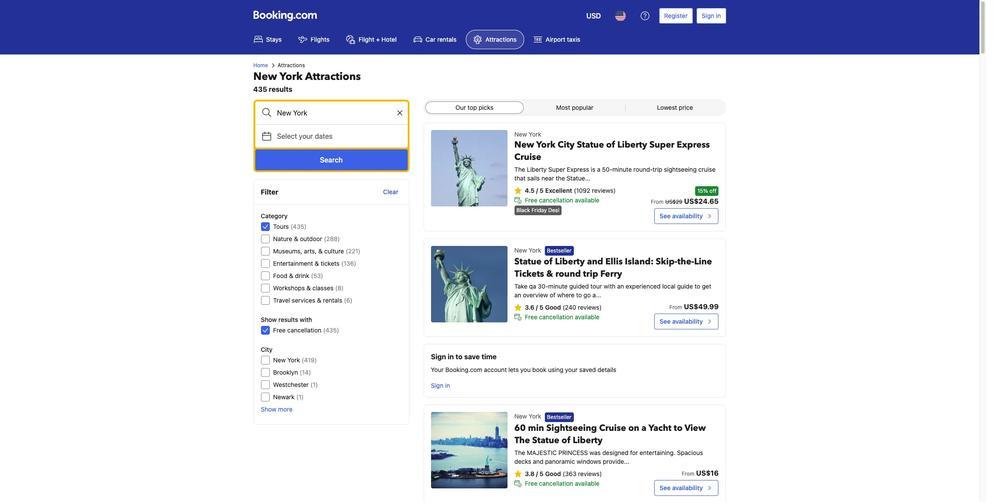 Task type: vqa. For each thing, say whether or not it's contained in the screenshot.
Liberty Bestseller
yes



Task type: describe. For each thing, give the bounding box(es) containing it.
statue of liberty and ellis island: skip-the-line tickets & round trip ferry take qa 30-minute guided tour with an experienced local guide to get an overview of where to go a...
[[514, 256, 712, 299]]

0 horizontal spatial sign in
[[431, 382, 450, 390]]

top
[[468, 104, 477, 111]]

of up tickets
[[544, 256, 553, 268]]

0 horizontal spatial (435)
[[291, 223, 307, 230]]

/ for &
[[536, 304, 538, 311]]

tickets
[[514, 268, 544, 280]]

of inside new york new york city statue of liberty super express cruise the liberty super express is a 50-minute round-trip sightseeing cruise that sails near the statue...
[[606, 139, 615, 151]]

attractions inside the new york attractions 435 results
[[305, 69, 361, 84]]

new inside the new york attractions 435 results
[[253, 69, 277, 84]]

2 vertical spatial sign
[[431, 382, 443, 390]]

free for new york city statue of liberty super express cruise
[[525, 196, 538, 204]]

(53)
[[311, 272, 323, 280]]

new york new york city statue of liberty super express cruise the liberty super express is a 50-minute round-trip sightseeing cruise that sails near the statue...
[[514, 131, 716, 182]]

where
[[557, 292, 575, 299]]

results inside the new york attractions 435 results
[[269, 85, 292, 93]]

airport
[[546, 36, 565, 43]]

trip inside statue of liberty and ellis island: skip-the-line tickets & round trip ferry take qa 30-minute guided tour with an experienced local guide to get an overview of where to go a...
[[583, 268, 598, 280]]

to inside 60 min sightseeing cruise on a yacht to view the statue of liberty the majestic princess was designed for entertaining. spacious decks and panoramic windows provide...
[[674, 422, 683, 434]]

2 vertical spatial in
[[445, 382, 450, 390]]

trip inside new york new york city statue of liberty super express cruise the liberty super express is a 50-minute round-trip sightseeing cruise that sails near the statue...
[[653, 166, 662, 173]]

entertainment & tickets (136)
[[273, 260, 356, 267]]

sign in to save time
[[431, 353, 497, 361]]

a...
[[593, 292, 601, 299]]

travel services & rentals (6)
[[273, 297, 353, 304]]

details
[[598, 366, 616, 374]]

statue inside statue of liberty and ellis island: skip-the-line tickets & round trip ferry take qa 30-minute guided tour with an experienced local guide to get an overview of where to go a...
[[514, 256, 542, 268]]

airport taxis
[[546, 36, 580, 43]]

workshops
[[273, 284, 305, 292]]

0 horizontal spatial with
[[300, 316, 312, 323]]

travel
[[273, 297, 290, 304]]

entertainment
[[273, 260, 313, 267]]

services
[[292, 297, 315, 304]]

majestic
[[527, 449, 557, 456]]

liberty up sails
[[527, 166, 547, 173]]

windows
[[577, 458, 601, 465]]

see availability for 60 min sightseeing cruise on a yacht to view the statue of liberty
[[660, 484, 703, 492]]

0 horizontal spatial an
[[514, 292, 521, 299]]

to left save
[[456, 353, 463, 361]]

and inside statue of liberty and ellis island: skip-the-line tickets & round trip ferry take qa 30-minute guided tour with an experienced local guide to get an overview of where to go a...
[[587, 256, 603, 268]]

museums, arts, & culture (221)
[[273, 247, 360, 255]]

the-
[[678, 256, 694, 268]]

435
[[253, 85, 267, 93]]

minute inside statue of liberty and ellis island: skip-the-line tickets & round trip ferry take qa 30-minute guided tour with an experienced local guide to get an overview of where to go a...
[[548, 283, 568, 290]]

liberty inside 60 min sightseeing cruise on a yacht to view the statue of liberty the majestic princess was designed for entertaining. spacious decks and panoramic windows provide...
[[573, 435, 603, 446]]

westchester (1)
[[273, 381, 318, 389]]

excellent
[[545, 187, 572, 194]]

cruise inside new york new york city statue of liberty super express cruise the liberty super express is a 50-minute round-trip sightseeing cruise that sails near the statue...
[[514, 151, 541, 163]]

dates
[[315, 132, 333, 140]]

1 horizontal spatial express
[[677, 139, 710, 151]]

a inside new york new york city statue of liberty super express cruise the liberty super express is a 50-minute round-trip sightseeing cruise that sails near the statue...
[[597, 166, 601, 173]]

Where are you going? search field
[[255, 102, 408, 124]]

statue inside 60 min sightseeing cruise on a yacht to view the statue of liberty the majestic princess was designed for entertaining. spacious decks and panoramic windows provide...
[[532, 435, 559, 446]]

free for statue of liberty and ellis island: skip-the-line tickets & round trip ferry
[[525, 314, 538, 321]]

using
[[548, 366, 563, 374]]

1 horizontal spatial your
[[565, 366, 578, 374]]

& up travel services & rentals (6)
[[307, 284, 311, 292]]

& right nature
[[294, 235, 298, 243]]

1 vertical spatial rentals
[[323, 297, 342, 304]]

most popular
[[556, 104, 594, 111]]

saved
[[579, 366, 596, 374]]

home
[[253, 62, 268, 69]]

see availability for new york city statue of liberty super express cruise
[[660, 212, 703, 220]]

flight + hotel link
[[339, 30, 404, 49]]

3 the from the top
[[514, 449, 525, 456]]

good for &
[[545, 304, 561, 311]]

statue of liberty and ellis island: skip-the-line tickets & round trip ferry image
[[431, 246, 507, 323]]

deal
[[548, 207, 559, 214]]

round
[[555, 268, 581, 280]]

brooklyn (14)
[[273, 369, 311, 376]]

us$49.99
[[684, 303, 719, 311]]

food
[[273, 272, 287, 280]]

available for ferry
[[575, 314, 600, 321]]

1 vertical spatial in
[[448, 353, 454, 361]]

and inside 60 min sightseeing cruise on a yacht to view the statue of liberty the majestic princess was designed for entertaining. spacious decks and panoramic windows provide...
[[533, 458, 544, 465]]

us$29
[[665, 199, 683, 205]]

local
[[662, 283, 676, 290]]

& left drink on the left of the page
[[289, 272, 293, 280]]

1 vertical spatial attractions
[[278, 62, 305, 69]]

2 the from the top
[[514, 435, 530, 446]]

0 horizontal spatial express
[[567, 166, 589, 173]]

sightseeing
[[546, 422, 597, 434]]

on
[[628, 422, 639, 434]]

1 horizontal spatial (435)
[[323, 327, 339, 334]]

good for statue
[[545, 470, 561, 478]]

3.6 / 5 good (240 reviews)
[[525, 304, 602, 311]]

liberty up round-
[[617, 139, 647, 151]]

our
[[456, 104, 466, 111]]

/ for statue
[[536, 470, 538, 478]]

princess
[[558, 449, 588, 456]]

ellis
[[605, 256, 623, 268]]

see for to
[[660, 484, 671, 492]]

available for the
[[575, 480, 600, 487]]

of left where
[[550, 292, 556, 299]]

select
[[277, 132, 297, 140]]

from inside 15% off from us$29 us$24.65
[[651, 199, 664, 205]]

(221)
[[346, 247, 360, 255]]

ferry
[[600, 268, 622, 280]]

us$16
[[696, 469, 719, 477]]

car
[[426, 36, 436, 43]]

50-
[[602, 166, 613, 173]]

statue...
[[567, 174, 590, 182]]

tour
[[591, 283, 602, 290]]

0 vertical spatial super
[[650, 139, 675, 151]]

that
[[514, 174, 526, 182]]

provide...
[[603, 458, 629, 465]]

show results with
[[261, 316, 312, 323]]

new york attractions 435 results
[[253, 69, 361, 93]]

0 vertical spatial sign in link
[[697, 8, 726, 24]]

3.8 / 5 good (363 reviews)
[[525, 470, 602, 478]]

black
[[517, 207, 530, 214]]

& inside statue of liberty and ellis island: skip-the-line tickets & round trip ferry take qa 30-minute guided tour with an experienced local guide to get an overview of where to go a...
[[546, 268, 553, 280]]

new york (419)
[[273, 356, 317, 364]]

1 horizontal spatial an
[[617, 283, 624, 290]]

flights
[[311, 36, 330, 43]]

yacht
[[649, 422, 672, 434]]

free cancellation (435)
[[273, 327, 339, 334]]

new york for statue
[[514, 247, 541, 254]]

to left get
[[695, 283, 700, 290]]

museums,
[[273, 247, 302, 255]]

reviews) for super
[[592, 187, 616, 194]]

cruise inside 60 min sightseeing cruise on a yacht to view the statue of liberty the majestic princess was designed for entertaining. spacious decks and panoramic windows provide...
[[599, 422, 626, 434]]

account
[[484, 366, 507, 374]]

available for super
[[575, 196, 600, 204]]

skip-
[[656, 256, 678, 268]]

(8)
[[335, 284, 344, 292]]

4.5 / 5 excellent (1092 reviews)
[[525, 187, 616, 194]]

clear
[[383, 188, 398, 196]]

filter
[[261, 188, 278, 196]]

usd
[[586, 12, 601, 20]]

from for skip-
[[670, 304, 682, 311]]

save
[[464, 353, 480, 361]]

new york city statue of liberty super express cruise image
[[431, 130, 507, 207]]

guide
[[677, 283, 693, 290]]

reviews) for ferry
[[578, 304, 602, 311]]

classes
[[312, 284, 334, 292]]

clear button
[[380, 184, 402, 200]]

0 vertical spatial in
[[716, 12, 721, 19]]



Task type: locate. For each thing, give the bounding box(es) containing it.
60 min sightseeing cruise on a yacht to view the statue of liberty the majestic princess was designed for entertaining. spacious decks and panoramic windows provide...
[[514, 422, 706, 465]]

0 vertical spatial available
[[575, 196, 600, 204]]

1 available from the top
[[575, 196, 600, 204]]

1 vertical spatial trip
[[583, 268, 598, 280]]

5 right the 3.6
[[540, 304, 543, 311]]

show for show more
[[261, 406, 276, 413]]

get
[[702, 283, 711, 290]]

0 vertical spatial (435)
[[291, 223, 307, 230]]

minute left round-
[[613, 166, 632, 173]]

reviews) down go
[[578, 304, 602, 311]]

see down the entertaining. at bottom right
[[660, 484, 671, 492]]

designed
[[602, 449, 629, 456]]

city
[[558, 139, 575, 151], [261, 346, 272, 353]]

statue up is
[[577, 139, 604, 151]]

the inside new york new york city statue of liberty super express cruise the liberty super express is a 50-minute round-trip sightseeing cruise that sails near the statue...
[[514, 166, 525, 173]]

1 availability from the top
[[672, 212, 703, 220]]

1 horizontal spatial sign in
[[702, 12, 721, 19]]

availability
[[672, 212, 703, 220], [672, 318, 703, 325], [672, 484, 703, 492]]

popular
[[572, 104, 594, 111]]

(435)
[[291, 223, 307, 230], [323, 327, 339, 334]]

(1) for westchester (1)
[[311, 381, 318, 389]]

60 min sightseeing cruise on a yacht to view the statue of liberty image
[[431, 412, 507, 489]]

0 horizontal spatial trip
[[583, 268, 598, 280]]

sign in down your at the left bottom
[[431, 382, 450, 390]]

1 vertical spatial /
[[536, 304, 538, 311]]

show for show results with
[[261, 316, 277, 323]]

(1) for newark (1)
[[296, 393, 304, 401]]

0 vertical spatial free cancellation available
[[525, 196, 600, 204]]

2 vertical spatial from
[[682, 471, 694, 477]]

2 vertical spatial available
[[575, 480, 600, 487]]

1 horizontal spatial minute
[[613, 166, 632, 173]]

available down (240
[[575, 314, 600, 321]]

2 good from the top
[[545, 470, 561, 478]]

off
[[710, 188, 717, 194]]

with up free cancellation (435)
[[300, 316, 312, 323]]

1 the from the top
[[514, 166, 525, 173]]

liberty inside statue of liberty and ellis island: skip-the-line tickets & round trip ferry take qa 30-minute guided tour with an experienced local guide to get an overview of where to go a...
[[555, 256, 585, 268]]

0 horizontal spatial attractions
[[278, 62, 305, 69]]

available down (1092
[[575, 196, 600, 204]]

1 horizontal spatial a
[[642, 422, 647, 434]]

show down travel
[[261, 316, 277, 323]]

1 free cancellation available from the top
[[525, 196, 600, 204]]

trip left sightseeing on the top of the page
[[653, 166, 662, 173]]

0 vertical spatial city
[[558, 139, 575, 151]]

1 vertical spatial with
[[300, 316, 312, 323]]

in
[[716, 12, 721, 19], [448, 353, 454, 361], [445, 382, 450, 390]]

of inside 60 min sightseeing cruise on a yacht to view the statue of liberty the majestic princess was designed for entertaining. spacious decks and panoramic windows provide...
[[562, 435, 571, 446]]

more
[[278, 406, 293, 413]]

1 vertical spatial city
[[261, 346, 272, 353]]

1 vertical spatial a
[[642, 422, 647, 434]]

reviews) down '50-'
[[592, 187, 616, 194]]

with inside statue of liberty and ellis island: skip-the-line tickets & round trip ferry take qa 30-minute guided tour with an experienced local guide to get an overview of where to go a...
[[604, 283, 616, 290]]

2 vertical spatial /
[[536, 470, 538, 478]]

good down the 'panoramic'
[[545, 470, 561, 478]]

1 vertical spatial super
[[548, 166, 565, 173]]

0 horizontal spatial rentals
[[323, 297, 342, 304]]

with down ferry
[[604, 283, 616, 290]]

0 vertical spatial see
[[660, 212, 671, 220]]

/ right the 3.6
[[536, 304, 538, 311]]

lowest
[[657, 104, 677, 111]]

0 horizontal spatial cruise
[[514, 151, 541, 163]]

new york up 60
[[514, 413, 541, 420]]

qa
[[529, 283, 536, 290]]

attractions
[[486, 36, 517, 43], [278, 62, 305, 69], [305, 69, 361, 84]]

3 see from the top
[[660, 484, 671, 492]]

0 vertical spatial your
[[299, 132, 313, 140]]

take
[[514, 283, 528, 290]]

0 vertical spatial statue
[[577, 139, 604, 151]]

liberty up round
[[555, 256, 585, 268]]

free cancellation available down 3.6 / 5 good (240 reviews) at right
[[525, 314, 600, 321]]

1 vertical spatial good
[[545, 470, 561, 478]]

0 vertical spatial from
[[651, 199, 664, 205]]

free down 4.5
[[525, 196, 538, 204]]

1 vertical spatial and
[[533, 458, 544, 465]]

from left "us$16"
[[682, 471, 694, 477]]

free down 3.8
[[525, 480, 538, 487]]

free cancellation available for cruise
[[525, 196, 600, 204]]

1 vertical spatial new york
[[514, 413, 541, 420]]

1 see availability from the top
[[660, 212, 703, 220]]

to left view
[[674, 422, 683, 434]]

tours (435)
[[273, 223, 307, 230]]

the up decks
[[514, 449, 525, 456]]

0 vertical spatial 5
[[540, 187, 544, 194]]

reviews) for the
[[578, 470, 602, 478]]

2 vertical spatial availability
[[672, 484, 703, 492]]

2 bestseller from the top
[[547, 414, 572, 420]]

flights link
[[291, 30, 337, 49]]

from inside from us$16
[[682, 471, 694, 477]]

your
[[431, 366, 444, 374]]

show inside show more 'button'
[[261, 406, 276, 413]]

panoramic
[[545, 458, 575, 465]]

5 for statue
[[540, 470, 544, 478]]

your left dates
[[299, 132, 313, 140]]

1 horizontal spatial rentals
[[437, 36, 457, 43]]

cancellation down 3.6 / 5 good (240 reviews) at right
[[539, 314, 573, 321]]

express up sightseeing on the top of the page
[[677, 139, 710, 151]]

1 good from the top
[[545, 304, 561, 311]]

category
[[261, 212, 288, 220]]

results down travel
[[278, 316, 298, 323]]

from for yacht
[[682, 471, 694, 477]]

1 vertical spatial from
[[670, 304, 682, 311]]

0 vertical spatial cruise
[[514, 151, 541, 163]]

0 vertical spatial the
[[514, 166, 525, 173]]

& down classes
[[317, 297, 321, 304]]

rentals
[[437, 36, 457, 43], [323, 297, 342, 304]]

0 vertical spatial (1)
[[311, 381, 318, 389]]

1 horizontal spatial (1)
[[311, 381, 318, 389]]

car rentals link
[[406, 30, 464, 49]]

1 vertical spatial the
[[514, 435, 530, 446]]

of up '50-'
[[606, 139, 615, 151]]

new york up tickets
[[514, 247, 541, 254]]

2 new york from the top
[[514, 413, 541, 420]]

0 vertical spatial bestseller
[[547, 248, 572, 254]]

good left (240
[[545, 304, 561, 311]]

3 see availability from the top
[[660, 484, 703, 492]]

reviews) down windows
[[578, 470, 602, 478]]

sign in link
[[697, 8, 726, 24], [427, 378, 454, 394]]

york
[[280, 69, 303, 84], [529, 131, 541, 138], [536, 139, 556, 151], [529, 247, 541, 254], [287, 356, 300, 364], [529, 413, 541, 420]]

you
[[520, 366, 531, 374]]

availability for new york city statue of liberty super express cruise
[[672, 212, 703, 220]]

lowest price
[[657, 104, 693, 111]]

/ right 4.5
[[536, 187, 538, 194]]

0 vertical spatial good
[[545, 304, 561, 311]]

sign in link down your at the left bottom
[[427, 378, 454, 394]]

0 vertical spatial express
[[677, 139, 710, 151]]

from us$49.99
[[670, 303, 719, 311]]

2 see from the top
[[660, 318, 671, 325]]

food & drink (53)
[[273, 272, 323, 280]]

cancellation for 60 min sightseeing cruise on a yacht to view the statue of liberty
[[539, 480, 573, 487]]

1 vertical spatial express
[[567, 166, 589, 173]]

flight + hotel
[[359, 36, 397, 43]]

0 vertical spatial reviews)
[[592, 187, 616, 194]]

+
[[376, 36, 380, 43]]

0 vertical spatial sign in
[[702, 12, 721, 19]]

1 bestseller from the top
[[547, 248, 572, 254]]

booking.com image
[[253, 11, 317, 21]]

westchester
[[273, 381, 309, 389]]

(435) down travel services & rentals (6)
[[323, 327, 339, 334]]

1 horizontal spatial and
[[587, 256, 603, 268]]

availability down from us$49.99
[[672, 318, 703, 325]]

1 see from the top
[[660, 212, 671, 220]]

0 horizontal spatial minute
[[548, 283, 568, 290]]

1 vertical spatial bestseller
[[547, 414, 572, 420]]

from down "local"
[[670, 304, 682, 311]]

1 vertical spatial reviews)
[[578, 304, 602, 311]]

see for liberty
[[660, 212, 671, 220]]

an down ferry
[[617, 283, 624, 290]]

show more
[[261, 406, 293, 413]]

from left us$29
[[651, 199, 664, 205]]

0 vertical spatial sign
[[702, 12, 714, 19]]

3.8
[[525, 470, 535, 478]]

3 free cancellation available from the top
[[525, 480, 600, 487]]

statue
[[577, 139, 604, 151], [514, 256, 542, 268], [532, 435, 559, 446]]

3 availability from the top
[[672, 484, 703, 492]]

from us$16
[[682, 469, 719, 477]]

free down the 3.6
[[525, 314, 538, 321]]

2 vertical spatial the
[[514, 449, 525, 456]]

0 vertical spatial trip
[[653, 166, 662, 173]]

friday
[[532, 207, 547, 214]]

cruise
[[698, 166, 716, 173]]

2 vertical spatial see
[[660, 484, 671, 492]]

statue up tickets
[[514, 256, 542, 268]]

1 vertical spatial (435)
[[323, 327, 339, 334]]

view
[[685, 422, 706, 434]]

1 vertical spatial 5
[[540, 304, 543, 311]]

1 horizontal spatial trip
[[653, 166, 662, 173]]

outdoor
[[300, 235, 322, 243]]

cancellation
[[539, 196, 573, 204], [539, 314, 573, 321], [287, 327, 321, 334], [539, 480, 573, 487]]

york inside the new york attractions 435 results
[[280, 69, 303, 84]]

cruise
[[514, 151, 541, 163], [599, 422, 626, 434]]

0 horizontal spatial and
[[533, 458, 544, 465]]

your right using
[[565, 366, 578, 374]]

spacious
[[677, 449, 703, 456]]

0 vertical spatial an
[[617, 283, 624, 290]]

free
[[525, 196, 538, 204], [525, 314, 538, 321], [273, 327, 286, 334], [525, 480, 538, 487]]

a
[[597, 166, 601, 173], [642, 422, 647, 434]]

1 vertical spatial cruise
[[599, 422, 626, 434]]

1 show from the top
[[261, 316, 277, 323]]

60
[[514, 422, 526, 434]]

2 vertical spatial statue
[[532, 435, 559, 446]]

available down (363
[[575, 480, 600, 487]]

15% off from us$29 us$24.65
[[651, 188, 719, 205]]

2 horizontal spatial attractions
[[486, 36, 517, 43]]

of
[[606, 139, 615, 151], [544, 256, 553, 268], [550, 292, 556, 299], [562, 435, 571, 446]]

(288)
[[324, 235, 340, 243]]

& down museums, arts, & culture (221)
[[315, 260, 319, 267]]

drink
[[295, 272, 309, 280]]

see down from us$49.99
[[660, 318, 671, 325]]

0 vertical spatial minute
[[613, 166, 632, 173]]

availability down us$29
[[672, 212, 703, 220]]

sign in
[[702, 12, 721, 19], [431, 382, 450, 390]]

your
[[299, 132, 313, 140], [565, 366, 578, 374]]

trip up tour
[[583, 268, 598, 280]]

bestseller for sightseeing
[[547, 414, 572, 420]]

newark (1)
[[273, 393, 304, 401]]

cruise up sails
[[514, 151, 541, 163]]

in right register
[[716, 12, 721, 19]]

1 vertical spatial your
[[565, 366, 578, 374]]

free cancellation available for &
[[525, 314, 600, 321]]

free for 60 min sightseeing cruise on a yacht to view the statue of liberty
[[525, 480, 538, 487]]

free cancellation available down 3.8 / 5 good (363 reviews)
[[525, 480, 600, 487]]

show left more
[[261, 406, 276, 413]]

cancellation for new york city statue of liberty super express cruise
[[539, 196, 573, 204]]

2 see availability from the top
[[660, 318, 703, 325]]

0 vertical spatial rentals
[[437, 36, 457, 43]]

0 horizontal spatial super
[[548, 166, 565, 173]]

black friday deal
[[517, 207, 559, 214]]

1 vertical spatial sign in link
[[427, 378, 454, 394]]

island:
[[625, 256, 654, 268]]

bestseller up the sightseeing
[[547, 414, 572, 420]]

see availability down from us$16
[[660, 484, 703, 492]]

2 5 from the top
[[540, 304, 543, 311]]

1 vertical spatial (1)
[[296, 393, 304, 401]]

is
[[591, 166, 596, 173]]

see availability down us$29
[[660, 212, 703, 220]]

in down booking.com
[[445, 382, 450, 390]]

1 vertical spatial sign in
[[431, 382, 450, 390]]

0 vertical spatial results
[[269, 85, 292, 93]]

sign in link right register link
[[697, 8, 726, 24]]

3 5 from the top
[[540, 470, 544, 478]]

minute up where
[[548, 283, 568, 290]]

1 horizontal spatial sign in link
[[697, 8, 726, 24]]

good
[[545, 304, 561, 311], [545, 470, 561, 478]]

1 horizontal spatial super
[[650, 139, 675, 151]]

1 new york from the top
[[514, 247, 541, 254]]

2 show from the top
[[261, 406, 276, 413]]

sign up your at the left bottom
[[431, 353, 446, 361]]

0 vertical spatial attractions
[[486, 36, 517, 43]]

(1) down westchester (1)
[[296, 393, 304, 401]]

flight
[[359, 36, 374, 43]]

0 horizontal spatial city
[[261, 346, 272, 353]]

cancellation down 3.8 / 5 good (363 reviews)
[[539, 480, 573, 487]]

see down us$29
[[660, 212, 671, 220]]

reviews)
[[592, 187, 616, 194], [578, 304, 602, 311], [578, 470, 602, 478]]

(1) down (14)
[[311, 381, 318, 389]]

city inside new york new york city statue of liberty super express cruise the liberty super express is a 50-minute round-trip sightseeing cruise that sails near the statue...
[[558, 139, 575, 151]]

availability for statue of liberty and ellis island: skip-the-line tickets & round trip ferry
[[672, 318, 703, 325]]

2 vertical spatial 5
[[540, 470, 544, 478]]

2 vertical spatial reviews)
[[578, 470, 602, 478]]

and left ellis
[[587, 256, 603, 268]]

5 right 4.5
[[540, 187, 544, 194]]

(435) up nature & outdoor (288)
[[291, 223, 307, 230]]

5 for cruise
[[540, 187, 544, 194]]

cancellation for statue of liberty and ellis island: skip-the-line tickets & round trip ferry
[[539, 314, 573, 321]]

0 horizontal spatial your
[[299, 132, 313, 140]]

free cancellation available down excellent
[[525, 196, 600, 204]]

to left go
[[576, 292, 582, 299]]

liberty
[[617, 139, 647, 151], [527, 166, 547, 173], [555, 256, 585, 268], [573, 435, 603, 446]]

5 for &
[[540, 304, 543, 311]]

workshops & classes (8)
[[273, 284, 344, 292]]

city down the show results with on the bottom of the page
[[261, 346, 272, 353]]

see for the-
[[660, 318, 671, 325]]

2 vertical spatial see availability
[[660, 484, 703, 492]]

cancellation down excellent
[[539, 196, 573, 204]]

city up the
[[558, 139, 575, 151]]

super up sightseeing on the top of the page
[[650, 139, 675, 151]]

1 vertical spatial minute
[[548, 283, 568, 290]]

cancellation down the show results with on the bottom of the page
[[287, 327, 321, 334]]

& right arts,
[[318, 247, 323, 255]]

1 vertical spatial sign
[[431, 353, 446, 361]]

0 vertical spatial and
[[587, 256, 603, 268]]

0 vertical spatial availability
[[672, 212, 703, 220]]

the up that
[[514, 166, 525, 173]]

sign down your at the left bottom
[[431, 382, 443, 390]]

super up the
[[548, 166, 565, 173]]

1 vertical spatial results
[[278, 316, 298, 323]]

book
[[532, 366, 546, 374]]

availability for 60 min sightseeing cruise on a yacht to view the statue of liberty
[[672, 484, 703, 492]]

(1092
[[574, 187, 590, 194]]

1 5 from the top
[[540, 187, 544, 194]]

statue up the majestic at bottom
[[532, 435, 559, 446]]

2 availability from the top
[[672, 318, 703, 325]]

a right is
[[597, 166, 601, 173]]

1 vertical spatial statue
[[514, 256, 542, 268]]

newark
[[273, 393, 295, 401]]

brooklyn
[[273, 369, 298, 376]]

usd button
[[581, 5, 606, 26]]

statue inside new york new york city statue of liberty super express cruise the liberty super express is a 50-minute round-trip sightseeing cruise that sails near the statue...
[[577, 139, 604, 151]]

2 available from the top
[[575, 314, 600, 321]]

decks
[[514, 458, 531, 465]]

2 vertical spatial attractions
[[305, 69, 361, 84]]

home link
[[253, 62, 268, 69]]

show
[[261, 316, 277, 323], [261, 406, 276, 413]]

sign right register
[[702, 12, 714, 19]]

/ right 3.8
[[536, 470, 538, 478]]

bestseller up round
[[547, 248, 572, 254]]

5 right 3.8
[[540, 470, 544, 478]]

0 horizontal spatial sign in link
[[427, 378, 454, 394]]

super
[[650, 139, 675, 151], [548, 166, 565, 173]]

0 vertical spatial new york
[[514, 247, 541, 254]]

(136)
[[341, 260, 356, 267]]

2 vertical spatial free cancellation available
[[525, 480, 600, 487]]

new york for 60
[[514, 413, 541, 420]]

2 free cancellation available from the top
[[525, 314, 600, 321]]

1 vertical spatial availability
[[672, 318, 703, 325]]

from inside from us$49.99
[[670, 304, 682, 311]]

1 vertical spatial an
[[514, 292, 521, 299]]

the down 60
[[514, 435, 530, 446]]

search button
[[255, 149, 408, 171]]

search
[[320, 156, 343, 164]]

0 vertical spatial see availability
[[660, 212, 703, 220]]

/ for cruise
[[536, 187, 538, 194]]

3 available from the top
[[575, 480, 600, 487]]

trip
[[653, 166, 662, 173], [583, 268, 598, 280]]

from
[[651, 199, 664, 205], [670, 304, 682, 311], [682, 471, 694, 477]]

sign in right register
[[702, 12, 721, 19]]

cruise left on
[[599, 422, 626, 434]]

arts,
[[304, 247, 317, 255]]

tours
[[273, 223, 289, 230]]

1 vertical spatial available
[[575, 314, 600, 321]]

free down the show results with on the bottom of the page
[[273, 327, 286, 334]]

in up booking.com
[[448, 353, 454, 361]]

free cancellation available for statue
[[525, 480, 600, 487]]

show more button
[[261, 405, 293, 414]]

see availability for statue of liberty and ellis island: skip-the-line tickets & round trip ferry
[[660, 318, 703, 325]]

availability down from us$16
[[672, 484, 703, 492]]

1 horizontal spatial attractions
[[305, 69, 361, 84]]

overview
[[523, 292, 548, 299]]

a right on
[[642, 422, 647, 434]]

an down take
[[514, 292, 521, 299]]

rentals right the car
[[437, 36, 457, 43]]

& up 30-
[[546, 268, 553, 280]]

a inside 60 min sightseeing cruise on a yacht to view the statue of liberty the majestic princess was designed for entertaining. spacious decks and panoramic windows provide...
[[642, 422, 647, 434]]

minute inside new york new york city statue of liberty super express cruise the liberty super express is a 50-minute round-trip sightseeing cruise that sails near the statue...
[[613, 166, 632, 173]]

0 vertical spatial /
[[536, 187, 538, 194]]

taxis
[[567, 36, 580, 43]]

register link
[[659, 8, 693, 24]]

bestseller for liberty
[[547, 248, 572, 254]]



